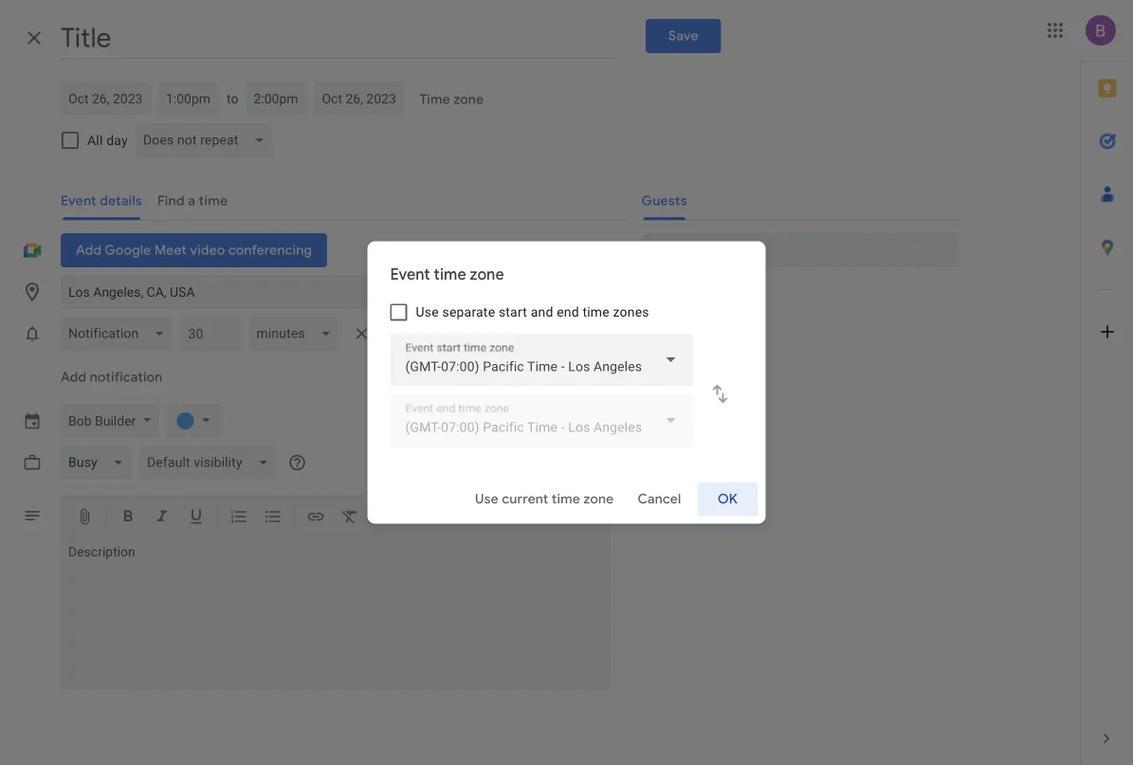 Task type: vqa. For each thing, say whether or not it's contained in the screenshot.
tab list
yes



Task type: describe. For each thing, give the bounding box(es) containing it.
event
[[719, 329, 751, 344]]

see
[[675, 386, 697, 401]]

30 minutes before element
[[61, 313, 377, 355]]

numbered list image
[[230, 507, 249, 530]]

guest permissions
[[642, 300, 752, 316]]

cancel
[[638, 491, 681, 508]]

and
[[531, 304, 553, 320]]

guest
[[700, 386, 733, 401]]

ok
[[718, 491, 738, 508]]

use for use current time zone
[[475, 491, 499, 508]]

insert link image
[[306, 507, 325, 530]]

see guest list
[[675, 386, 754, 401]]

time inside button
[[552, 491, 581, 508]]

start
[[499, 304, 527, 320]]

zone inside 'time zone' button
[[454, 91, 484, 108]]

Description text field
[[61, 544, 611, 687]]

description
[[68, 544, 135, 560]]

1 vertical spatial zone
[[470, 265, 504, 284]]

use current time zone
[[475, 491, 614, 508]]

event time zone
[[390, 265, 504, 284]]

underline image
[[187, 507, 206, 530]]

others
[[710, 357, 748, 373]]

use separate start and end time zones
[[416, 304, 650, 320]]

modify
[[675, 329, 716, 344]]

all day
[[87, 132, 128, 148]]

invite
[[675, 357, 707, 373]]

time zone button
[[412, 83, 491, 117]]



Task type: locate. For each thing, give the bounding box(es) containing it.
0 vertical spatial time
[[434, 265, 466, 284]]

zone left 'cancel'
[[584, 491, 614, 508]]

0 horizontal spatial time
[[434, 265, 466, 284]]

separate
[[442, 304, 495, 320]]

none field inside event time zone dialog
[[390, 333, 694, 387]]

bold image
[[119, 507, 138, 530]]

modify event
[[675, 329, 751, 344]]

current
[[502, 491, 549, 508]]

save
[[669, 28, 699, 45]]

0 horizontal spatial use
[[416, 304, 439, 320]]

italic image
[[153, 507, 172, 530]]

all
[[87, 132, 103, 148]]

0 vertical spatial zone
[[454, 91, 484, 108]]

group containing guest permissions
[[627, 294, 960, 408]]

save button
[[646, 19, 721, 53]]

time zone
[[420, 91, 484, 108]]

notification
[[90, 369, 163, 386]]

Minutes in advance for notification number field
[[188, 317, 234, 351]]

zone inside use current time zone button
[[584, 491, 614, 508]]

group
[[627, 294, 960, 408]]

use for use separate start and end time zones
[[416, 304, 439, 320]]

invite others
[[675, 357, 748, 373]]

add notification button
[[53, 360, 170, 395]]

guest
[[642, 300, 676, 316]]

tab list
[[1081, 62, 1134, 712]]

use current time zone button
[[468, 477, 622, 522]]

1 vertical spatial time
[[583, 304, 610, 320]]

Title text field
[[61, 17, 616, 59]]

2 horizontal spatial time
[[583, 304, 610, 320]]

use left current
[[475, 491, 499, 508]]

time right end
[[583, 304, 610, 320]]

2 vertical spatial zone
[[584, 491, 614, 508]]

end
[[557, 304, 579, 320]]

add notification
[[61, 369, 163, 386]]

ok button
[[698, 477, 758, 522]]

1 horizontal spatial time
[[552, 491, 581, 508]]

time
[[420, 91, 450, 108]]

permissions
[[680, 300, 752, 316]]

formatting options toolbar
[[61, 495, 611, 541]]

cancel button
[[629, 477, 690, 522]]

to
[[227, 91, 238, 106]]

use inside button
[[475, 491, 499, 508]]

1 vertical spatial use
[[475, 491, 499, 508]]

1 horizontal spatial use
[[475, 491, 499, 508]]

event time zone dialog
[[368, 241, 766, 524]]

2 vertical spatial time
[[552, 491, 581, 508]]

time
[[434, 265, 466, 284], [583, 304, 610, 320], [552, 491, 581, 508]]

None field
[[390, 333, 694, 387]]

use left the separate
[[416, 304, 439, 320]]

zones
[[613, 304, 650, 320]]

zone
[[454, 91, 484, 108], [470, 265, 504, 284], [584, 491, 614, 508]]

add
[[61, 369, 86, 386]]

bulleted list image
[[264, 507, 283, 530]]

time right event
[[434, 265, 466, 284]]

use
[[416, 304, 439, 320], [475, 491, 499, 508]]

zone up the separate
[[470, 265, 504, 284]]

event
[[390, 265, 430, 284]]

0 vertical spatial use
[[416, 304, 439, 320]]

remove formatting image
[[341, 507, 359, 530]]

list
[[736, 386, 754, 401]]

time right current
[[552, 491, 581, 508]]

zone right time
[[454, 91, 484, 108]]

day
[[106, 132, 128, 148]]



